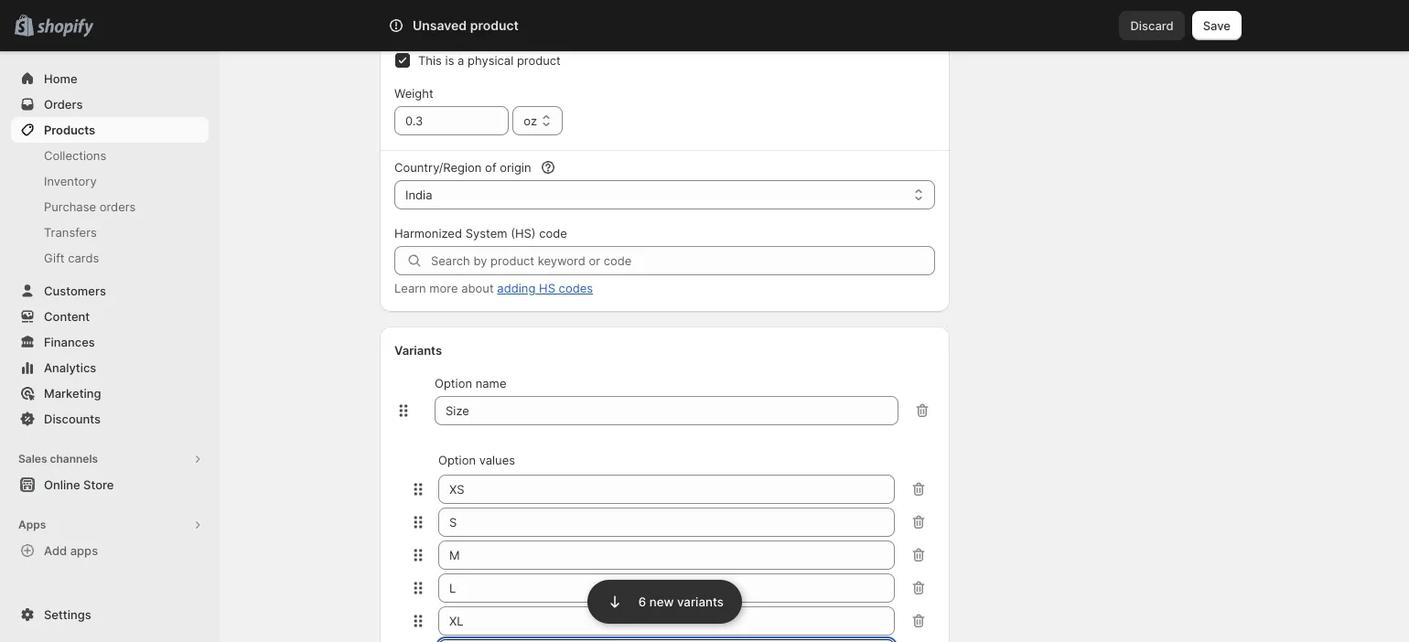 Task type: locate. For each thing, give the bounding box(es) containing it.
name
[[476, 376, 506, 391]]

discard button
[[1120, 11, 1185, 40]]

cards
[[68, 251, 99, 265]]

option
[[435, 376, 472, 391], [438, 453, 476, 468]]

harmonized
[[394, 226, 462, 241]]

analytics link
[[11, 355, 209, 381]]

shopify image
[[37, 19, 94, 37]]

code
[[539, 226, 567, 241]]

unsaved product
[[413, 17, 519, 33]]

variants
[[394, 343, 442, 358]]

country/region
[[394, 160, 482, 175]]

marketing
[[44, 386, 101, 401]]

option for option values
[[438, 453, 476, 468]]

product up the physical
[[470, 17, 519, 33]]

option for option name
[[435, 376, 472, 391]]

is
[[445, 53, 454, 68]]

purchase
[[44, 199, 96, 214]]

product
[[470, 17, 519, 33], [517, 53, 561, 68]]

orders link
[[11, 92, 209, 117]]

1 vertical spatial option
[[438, 453, 476, 468]]

inventory
[[44, 174, 97, 189]]

analytics
[[44, 361, 96, 375]]

online store
[[44, 478, 114, 492]]

Weight text field
[[394, 106, 509, 135]]

product right the physical
[[517, 53, 561, 68]]

None text field
[[438, 574, 895, 603]]

more
[[429, 281, 458, 296]]

transfers
[[44, 225, 97, 240]]

of
[[485, 160, 496, 175]]

collections
[[44, 148, 106, 163]]

settings link
[[11, 602, 209, 628]]

finances
[[44, 335, 95, 350]]

customers link
[[11, 278, 209, 304]]

save button
[[1192, 11, 1242, 40]]

option left name
[[435, 376, 472, 391]]

channels
[[50, 452, 98, 466]]

adding hs codes link
[[497, 281, 593, 296]]

origin
[[500, 160, 531, 175]]

purchase orders link
[[11, 194, 209, 220]]

home link
[[11, 66, 209, 92]]

india
[[405, 188, 432, 202]]

0 vertical spatial option
[[435, 376, 472, 391]]

add apps button
[[11, 538, 209, 564]]

search
[[469, 18, 509, 33]]

option left values
[[438, 453, 476, 468]]

6
[[638, 595, 646, 609]]

marketing link
[[11, 381, 209, 406]]

country/region of origin
[[394, 160, 531, 175]]

option values
[[438, 453, 515, 468]]

None text field
[[438, 475, 895, 504], [438, 508, 895, 537], [438, 541, 895, 570], [438, 607, 895, 636], [438, 640, 895, 642], [438, 475, 895, 504], [438, 508, 895, 537], [438, 541, 895, 570], [438, 607, 895, 636], [438, 640, 895, 642]]

shipping
[[394, 24, 445, 38]]

physical
[[468, 53, 514, 68]]

content link
[[11, 304, 209, 329]]

sales channels
[[18, 452, 98, 466]]

this is a physical product
[[418, 53, 561, 68]]

Harmonized System (HS) code text field
[[431, 246, 935, 275]]

finances link
[[11, 329, 209, 355]]



Task type: describe. For each thing, give the bounding box(es) containing it.
online
[[44, 478, 80, 492]]

settings
[[44, 608, 91, 622]]

apps button
[[11, 512, 209, 538]]

sales
[[18, 452, 47, 466]]

collections link
[[11, 143, 209, 168]]

sales channels button
[[11, 447, 209, 472]]

unsaved
[[413, 17, 467, 33]]

content
[[44, 309, 90, 324]]

hs
[[539, 281, 555, 296]]

learn
[[394, 281, 426, 296]]

this
[[418, 53, 442, 68]]

a
[[458, 53, 464, 68]]

codes
[[559, 281, 593, 296]]

apps
[[18, 518, 46, 532]]

transfers link
[[11, 220, 209, 245]]

apps
[[70, 544, 98, 558]]

inventory link
[[11, 168, 209, 194]]

option name
[[435, 376, 506, 391]]

add
[[44, 544, 67, 558]]

online store link
[[11, 472, 209, 498]]

discounts link
[[11, 406, 209, 432]]

1 vertical spatial product
[[517, 53, 561, 68]]

gift cards link
[[11, 245, 209, 271]]

search button
[[439, 11, 970, 40]]

system
[[465, 226, 507, 241]]

about
[[461, 281, 494, 296]]

home
[[44, 71, 77, 86]]

store
[[83, 478, 114, 492]]

6 new variants button
[[587, 578, 742, 624]]

weight
[[394, 86, 433, 101]]

discounts
[[44, 412, 101, 426]]

gift cards
[[44, 251, 99, 265]]

add apps
[[44, 544, 98, 558]]

adding
[[497, 281, 536, 296]]

values
[[479, 453, 515, 468]]

products
[[44, 123, 95, 137]]

purchase orders
[[44, 199, 136, 214]]

6 new variants
[[638, 595, 724, 609]]

customers
[[44, 284, 106, 298]]

discard
[[1131, 18, 1174, 33]]

harmonized system (hs) code
[[394, 226, 567, 241]]

oz
[[524, 113, 537, 128]]

Color text field
[[435, 396, 898, 426]]

orders
[[44, 97, 83, 112]]

orders
[[99, 199, 136, 214]]

gift
[[44, 251, 65, 265]]

online store button
[[0, 472, 220, 498]]

(hs)
[[511, 226, 536, 241]]

save
[[1203, 18, 1231, 33]]

new
[[649, 595, 674, 609]]

variants
[[677, 595, 724, 609]]

learn more about adding hs codes
[[394, 281, 593, 296]]

0 vertical spatial product
[[470, 17, 519, 33]]

products link
[[11, 117, 209, 143]]



Task type: vqa. For each thing, say whether or not it's contained in the screenshot.
"Orders" LINK
yes



